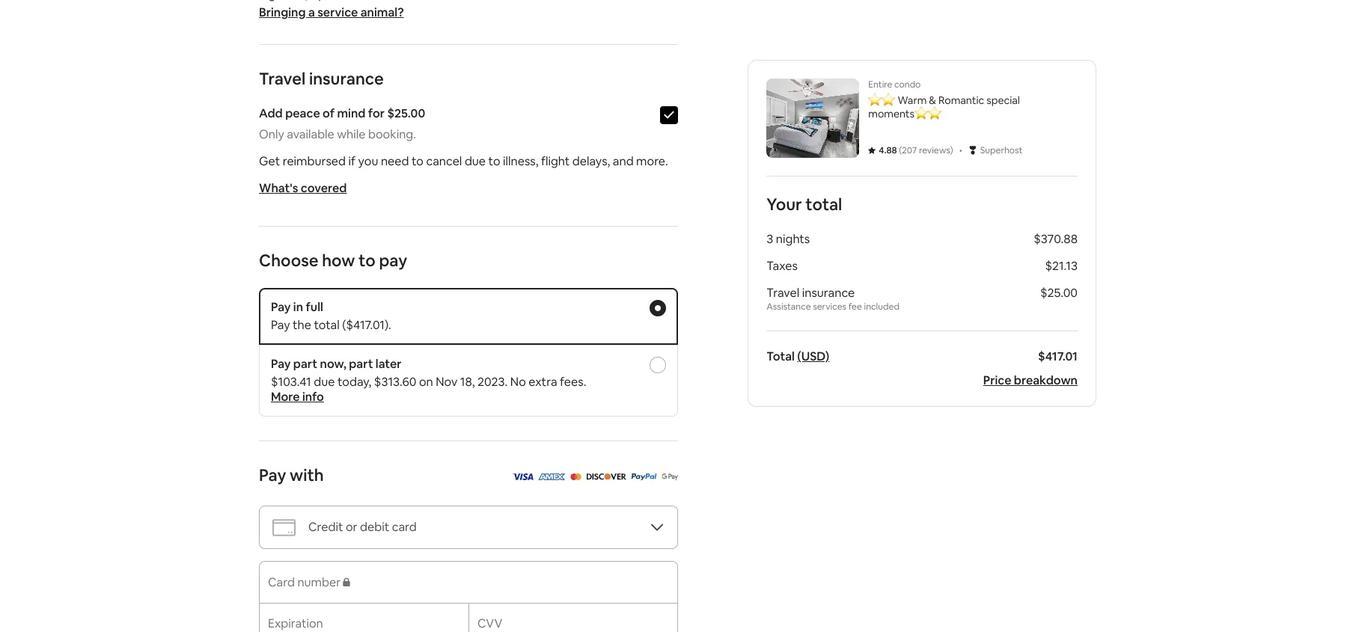 Task type: vqa. For each thing, say whether or not it's contained in the screenshot.
"to" to the middle
yes



Task type: locate. For each thing, give the bounding box(es) containing it.
condo
[[895, 79, 921, 91]]

1 horizontal spatial to
[[412, 153, 424, 169]]

$417.01
[[1038, 349, 1078, 365]]

2 horizontal spatial to
[[488, 153, 500, 169]]

1 horizontal spatial due
[[465, 153, 486, 169]]

2 american express card image from the top
[[538, 474, 566, 481]]

your
[[767, 194, 802, 215]]

price
[[984, 373, 1012, 389]]

travel insurance down taxes
[[767, 285, 855, 301]]

american express card image right visa card image
[[538, 474, 566, 481]]

extra
[[529, 374, 557, 390]]

pay for in
[[271, 299, 291, 315]]

service
[[318, 4, 358, 20]]

⭐️⭐️
[[869, 94, 896, 107]]

total inside pay in full pay the total ($417.01).
[[314, 317, 340, 333]]

2023.
[[478, 374, 508, 390]]

$25.00 down the $21.13
[[1041, 285, 1078, 301]]

mastercard image right visa card icon at the bottom of page
[[570, 469, 581, 484]]

discover card image
[[586, 469, 626, 484], [586, 474, 626, 481]]

0 horizontal spatial part
[[293, 356, 318, 372]]

0 horizontal spatial insurance
[[309, 68, 384, 89]]

add
[[259, 106, 283, 121]]

1 vertical spatial total
[[314, 317, 340, 333]]

travel down taxes
[[767, 285, 800, 301]]

(usd)
[[797, 349, 830, 365]]

price breakdown
[[984, 373, 1078, 389]]

1 horizontal spatial travel insurance
[[767, 285, 855, 301]]

get
[[259, 153, 280, 169]]

due down now, at the bottom of the page
[[314, 374, 335, 390]]

travel up add
[[259, 68, 306, 89]]

0 vertical spatial $25.00
[[387, 106, 425, 121]]

$370.88
[[1034, 231, 1078, 247]]

total down full
[[314, 317, 340, 333]]

american express card image right visa card icon at the bottom of page
[[538, 469, 566, 484]]

total (usd)
[[767, 349, 830, 365]]

reimbursed
[[283, 153, 346, 169]]

pay left in
[[271, 299, 291, 315]]

1 horizontal spatial part
[[349, 356, 373, 372]]

nov
[[436, 374, 458, 390]]

part up $103.41
[[293, 356, 318, 372]]

if
[[349, 153, 356, 169]]

1 vertical spatial due
[[314, 374, 335, 390]]

part
[[293, 356, 318, 372], [349, 356, 373, 372]]

bringing
[[259, 4, 306, 20]]

debit
[[360, 520, 389, 535]]

&
[[929, 94, 936, 107]]

mastercard image
[[570, 469, 581, 484], [570, 474, 581, 481]]

0 vertical spatial insurance
[[309, 68, 384, 89]]

1 discover card image from the top
[[586, 469, 626, 484]]

due right cancel
[[465, 153, 486, 169]]

0 vertical spatial travel insurance
[[259, 68, 384, 89]]

entire
[[869, 79, 893, 91]]

0 horizontal spatial total
[[314, 317, 340, 333]]

3 nights
[[767, 231, 810, 247]]

travel insurance
[[259, 68, 384, 89], [767, 285, 855, 301]]

bringing a service animal?
[[259, 4, 404, 20]]

$103.41
[[271, 374, 311, 390]]

to
[[412, 153, 424, 169], [488, 153, 500, 169], [359, 250, 376, 271]]

1 horizontal spatial $25.00
[[1041, 285, 1078, 301]]

credit card image
[[272, 515, 296, 540]]

None radio
[[650, 357, 666, 374]]

2 paypal image from the top
[[631, 474, 657, 481]]

visa card image
[[512, 469, 533, 484]]

visa card image
[[512, 474, 533, 481]]

illness,
[[503, 153, 539, 169]]

add peace of mind for $25.00 only available while booking.
[[259, 106, 425, 142]]

of
[[323, 106, 335, 121]]

peace
[[285, 106, 320, 121]]

to right need
[[412, 153, 424, 169]]

18,
[[460, 374, 475, 390]]

pay up $103.41
[[271, 356, 291, 372]]

american express card image
[[538, 469, 566, 484], [538, 474, 566, 481]]

fee
[[849, 301, 862, 313]]

a
[[308, 4, 315, 20]]

1 horizontal spatial total
[[806, 194, 842, 215]]

mastercard image right visa card image
[[570, 474, 581, 481]]

travel insurance up of on the left top of the page
[[259, 68, 384, 89]]

total
[[806, 194, 842, 215], [314, 317, 340, 333]]

price breakdown button
[[984, 373, 1078, 389]]

mind
[[337, 106, 366, 121]]

pay for with
[[259, 465, 286, 486]]

0 horizontal spatial travel insurance
[[259, 68, 384, 89]]

booking.
[[368, 127, 416, 142]]

credit or debit card
[[308, 520, 417, 535]]

to left pay
[[359, 250, 376, 271]]

due
[[465, 153, 486, 169], [314, 374, 335, 390]]

1 vertical spatial $25.00
[[1041, 285, 1078, 301]]

None radio
[[650, 300, 666, 317]]

0 horizontal spatial $25.00
[[387, 106, 425, 121]]

more.
[[636, 153, 668, 169]]

1 vertical spatial travel insurance
[[767, 285, 855, 301]]

today,
[[338, 374, 372, 390]]

1 horizontal spatial insurance
[[802, 285, 855, 301]]

how
[[322, 250, 355, 271]]

breakdown
[[1014, 373, 1078, 389]]

0 vertical spatial travel
[[259, 68, 306, 89]]

$25.00
[[387, 106, 425, 121], [1041, 285, 1078, 301]]

pay inside pay part now, part later $103.41 due today,  $313.60 on nov 18, 2023. no extra fees. more info
[[271, 356, 291, 372]]

google pay image
[[661, 469, 678, 484], [661, 474, 678, 481]]

superhost
[[980, 144, 1023, 156]]

($417.01).
[[342, 317, 391, 333]]

with
[[290, 465, 324, 486]]

taxes
[[767, 258, 798, 274]]

fees.
[[560, 374, 586, 390]]

later
[[376, 356, 402, 372]]

total
[[767, 349, 795, 365]]

pay left with
[[259, 465, 286, 486]]

total right your
[[806, 194, 842, 215]]

$25.00 up booking.
[[387, 106, 425, 121]]

moments⭐️⭐️
[[869, 107, 942, 121]]

0 horizontal spatial due
[[314, 374, 335, 390]]

special
[[987, 94, 1020, 107]]

pay
[[271, 299, 291, 315], [271, 317, 290, 333], [271, 356, 291, 372], [259, 465, 286, 486]]

1 vertical spatial travel
[[767, 285, 800, 301]]

paypal image
[[631, 469, 657, 484], [631, 474, 657, 481]]

part up today,
[[349, 356, 373, 372]]

the
[[293, 317, 311, 333]]

credit or debit card button
[[259, 506, 678, 549]]

to left illness,
[[488, 153, 500, 169]]



Task type: describe. For each thing, give the bounding box(es) containing it.
1 american express card image from the top
[[538, 469, 566, 484]]

your total
[[767, 194, 842, 215]]

choose how to pay
[[259, 250, 407, 271]]

due inside pay part now, part later $103.41 due today,  $313.60 on nov 18, 2023. no extra fees. more info
[[314, 374, 335, 390]]

full
[[306, 299, 323, 315]]

0 vertical spatial total
[[806, 194, 842, 215]]

1 part from the left
[[293, 356, 318, 372]]

while
[[337, 127, 366, 142]]

animal?
[[361, 4, 404, 20]]

romantic
[[939, 94, 985, 107]]

$25.00 inside add peace of mind for $25.00 only available while booking.
[[387, 106, 425, 121]]

)
[[951, 144, 954, 156]]

1 google pay image from the top
[[661, 469, 678, 484]]

3
[[767, 231, 774, 247]]

pay in full pay the total ($417.01).
[[271, 299, 391, 333]]

only
[[259, 127, 284, 142]]

nights
[[776, 231, 810, 247]]

4.88 ( 207 reviews )
[[879, 144, 954, 156]]

services
[[813, 301, 847, 313]]

no
[[510, 374, 526, 390]]

$313.60
[[374, 374, 417, 390]]

what's covered
[[259, 180, 347, 196]]

on
[[419, 374, 433, 390]]

what's covered button
[[259, 180, 347, 196]]

flight
[[541, 153, 570, 169]]

included
[[864, 301, 900, 313]]

info
[[302, 389, 324, 405]]

delays,
[[573, 153, 610, 169]]

1 paypal image from the top
[[631, 469, 657, 484]]

2 part from the left
[[349, 356, 373, 372]]

0 horizontal spatial to
[[359, 250, 376, 271]]

more info button
[[271, 389, 324, 405]]

1 horizontal spatial travel
[[767, 285, 800, 301]]

you
[[358, 153, 378, 169]]

choose
[[259, 250, 319, 271]]

now,
[[320, 356, 346, 372]]

$21.13
[[1045, 258, 1078, 274]]

or
[[346, 520, 358, 535]]

credit
[[308, 520, 343, 535]]

need
[[381, 153, 409, 169]]

cancel
[[426, 153, 462, 169]]

1 vertical spatial insurance
[[802, 285, 855, 301]]

available
[[287, 127, 334, 142]]

2 discover card image from the top
[[586, 474, 626, 481]]

entire condo ⭐️⭐️ warm &  romantic special moments⭐️⭐️
[[869, 79, 1020, 121]]

(usd) button
[[797, 349, 830, 365]]

0 vertical spatial due
[[465, 153, 486, 169]]

pay with
[[259, 465, 324, 486]]

get reimbursed if you need to cancel due to illness, flight delays, and more.
[[259, 153, 668, 169]]

4.88
[[879, 144, 897, 156]]

2 mastercard image from the top
[[570, 474, 581, 481]]

in
[[293, 299, 303, 315]]

(
[[899, 144, 902, 156]]

for
[[368, 106, 385, 121]]

more
[[271, 389, 300, 405]]

•
[[960, 142, 962, 158]]

reviews
[[919, 144, 951, 156]]

1 mastercard image from the top
[[570, 469, 581, 484]]

assistance
[[767, 301, 811, 313]]

bringing a service animal? button
[[259, 4, 404, 20]]

pay left the
[[271, 317, 290, 333]]

assistance services fee included
[[767, 301, 900, 313]]

card
[[392, 520, 417, 535]]

2 google pay image from the top
[[661, 474, 678, 481]]

0 horizontal spatial travel
[[259, 68, 306, 89]]

207
[[902, 144, 917, 156]]

pay
[[379, 250, 407, 271]]

pay for part
[[271, 356, 291, 372]]

warm
[[898, 94, 927, 107]]

and
[[613, 153, 634, 169]]

pay part now, part later $103.41 due today,  $313.60 on nov 18, 2023. no extra fees. more info
[[271, 356, 586, 405]]



